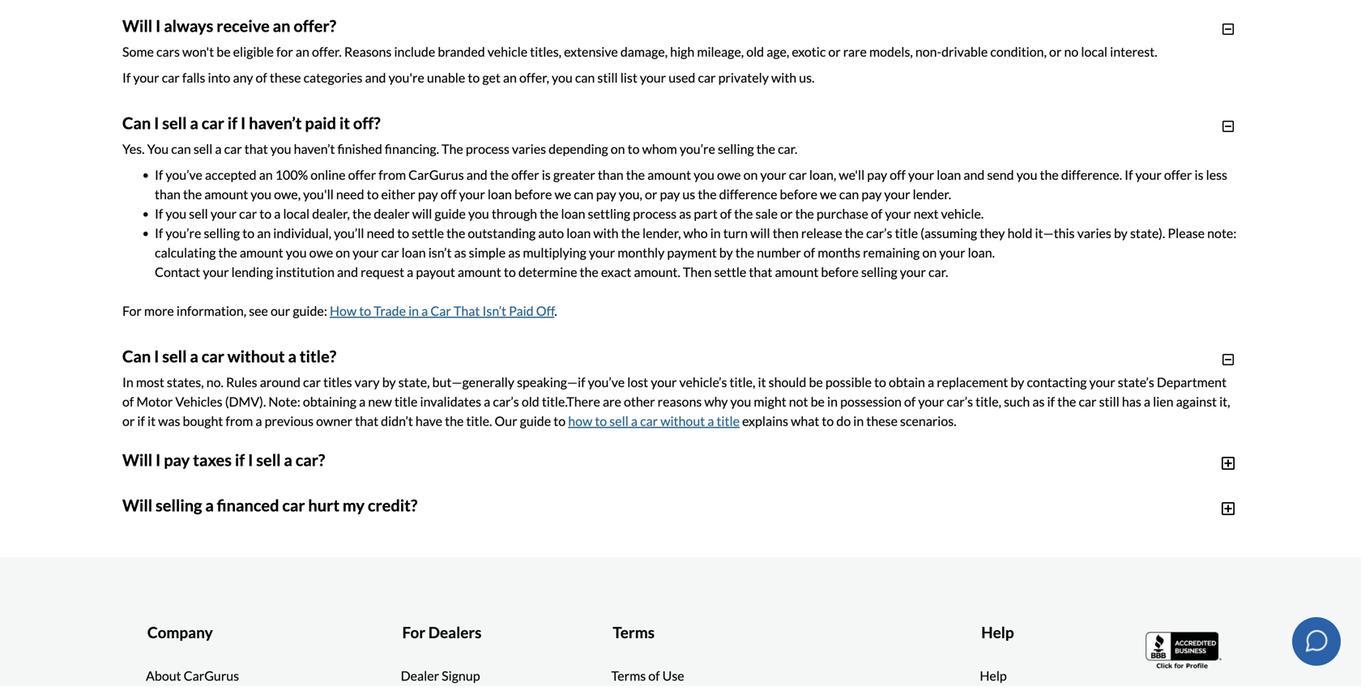 Task type: describe. For each thing, give the bounding box(es) containing it.
it—this
[[1036, 225, 1075, 241]]

for up report
[[341, 498, 358, 513]]

lender inside if you're worried that selling a financed car might hurt your credit, the important point to consider is whether you can settle your debt as agreed with the lender. contact your lender and ask for your payoff balance, which is a figure based on the remainder of the loan payments plus accompanying interest and fees. if you can sell your car and settle the payoff loan with the lender, then it won't hurt your credit. if you sell your car but still can't meet the payoff balance, there are other options open to you, such as refinancing the remaining balance to make payments smaller. doing this shouldn't hurt your credit because you'll still be paying the loan back in full.
[[1096, 524, 1132, 539]]

agreed
[[887, 524, 926, 539]]

0 horizontal spatial information,
[[177, 303, 247, 319]]

for for for dealers
[[402, 624, 426, 642]]

car inside alternative routes that will harm your credit include paying a settlement balance, voluntary surrender of the vehicle or repossession of the vehicle. if you're struggling to pay back your car loan, it's important to speak to the lender to see what options might be available to you.
[[1149, 608, 1166, 624]]

you're right the whom
[[680, 141, 716, 157]]

need inside will i pay taxes if i sell a car? the rules and laws on what taxes you pay when selling your car to a private party vary by state (and in some cases even by city). the most important thing to know is that you only pay tax on any profit made from the car sale. if you sell a car for less than you paid for, there's no sales tax. however, if you sell your car for more money than you paid for it, the internal revenue services (irs) considers that a capital gain, and you'll need to report it when you file your federal and state income taxes. only then will you know if you owe any taxes. for more information, read out full guide:
[[283, 517, 311, 533]]

pay inside alternative routes that will harm your credit include paying a settlement balance, voluntary surrender of the vehicle or repossession of the vehicle. if you're struggling to pay back your car loan, it's important to speak to the lender to see what options might be available to you.
[[1068, 608, 1088, 624]]

in
[[122, 374, 134, 390]]

and left the send
[[964, 167, 985, 183]]

1 vertical spatial when
[[378, 517, 409, 533]]

2 horizontal spatial need
[[367, 225, 395, 241]]

a down falls
[[190, 113, 198, 133]]

of down in
[[122, 394, 134, 410]]

0 vertical spatial local
[[1082, 44, 1108, 59]]

amount up us on the top of the page
[[648, 167, 692, 183]]

can down extensive
[[575, 70, 595, 85]]

paying inside alternative routes that will harm your credit include paying a settlement balance, voluntary surrender of the vehicle or repossession of the vehicle. if you're struggling to pay back your car loan, it's important to speak to the lender to see what options might be available to you.
[[417, 608, 455, 624]]

0 horizontal spatial car's
[[493, 394, 519, 410]]

made
[[122, 498, 154, 513]]

have
[[416, 413, 443, 429]]

that inside alternative routes that will harm your credit include paying a settlement balance, voluntary surrender of the vehicle or repossession of the vehicle. if you're struggling to pay back your car loan, it's important to speak to the lender to see what options might be available to you.
[[229, 608, 252, 624]]

i for can i sell a car without a title?
[[154, 347, 159, 366]]

by right even
[[787, 478, 801, 494]]

car left falls
[[162, 70, 180, 85]]

no.
[[206, 374, 224, 390]]

0 vertical spatial title,
[[730, 374, 756, 390]]

off?
[[353, 113, 381, 133]]

lender, inside "if you've accepted an 100% online offer from cargurus and the offer is greater than the amount you owe on your car loan, we'll pay off your loan and send you the difference. if your offer is less than the amount you owe, you'll need to either pay off your loan before we can pay you, or pay us the difference before we can pay your lender. if you sell your car to a local dealer, the dealer will guide you through the loan settling process as part of the sale or the purchase of your next vehicle. if you're selling to an individual, you'll need to settle the outstanding auto loan with the lender, who in turn will then release the car's title (assuming they hold it—this varies by state). please note: calculating the amount you owe on your car loan isn't as simple as multiplying your monthly payment by the number of months remaining on your loan. contact your lending institution and request a payout amount to determine the exact amount. then settle that amount before selling your car."
[[643, 225, 681, 241]]

open chat window image
[[1304, 628, 1330, 654]]

available
[[471, 627, 521, 643]]

you, inside "if you've accepted an 100% online offer from cargurus and the offer is greater than the amount you owe on your car loan, we'll pay off your loan and send you the difference. if your offer is less than the amount you owe, you'll need to either pay off your loan before we can pay you, or pay us the difference before we can pay your lender. if you sell your car to a local dealer, the dealer will guide you through the loan settling process as part of the sale or the purchase of your next vehicle. if you're selling to an individual, you'll need to settle the outstanding auto loan with the lender, who in turn will then release the car's title (assuming they hold it—this varies by state). please note: calculating the amount you owe on your car loan isn't as simple as multiplying your monthly payment by the number of months remaining on your loan. contact your lending institution and request a payout amount to determine the exact amount. then settle that amount before selling your car."
[[619, 186, 643, 202]]

0 vertical spatial taxes
[[193, 451, 232, 470]]

a down why
[[708, 413, 715, 429]]

of right part
[[720, 206, 732, 222]]

0 horizontal spatial the
[[122, 478, 144, 494]]

0 vertical spatial car.
[[778, 141, 798, 157]]

help link
[[980, 667, 1007, 686]]

(irs)
[[1131, 498, 1158, 513]]

settle up isn't
[[412, 225, 444, 241]]

2 horizontal spatial any
[[1176, 478, 1196, 494]]

for inside if you're worried that selling a financed car might hurt your credit, the important point to consider is whether you can settle your debt as agreed with the lender. contact your lender and ask for your payoff balance, which is a figure based on the remainder of the loan payments plus accompanying interest and fees. if you can sell your car and settle the payoff loan with the lender, then it won't hurt your credit. if you sell your car but still can't meet the payoff balance, there are other options open to you, such as refinancing the remaining balance to make payments smaller. doing this shouldn't hurt your credit because you'll still be paying the loan back in full.
[[1180, 524, 1197, 539]]

out
[[1071, 517, 1090, 533]]

selling up capital
[[156, 496, 202, 515]]

you're inside alternative routes that will harm your credit include paying a settlement balance, voluntary surrender of the vehicle or repossession of the vehicle. if you're struggling to pay back your car loan, it's important to speak to the lender to see what options might be available to you.
[[956, 608, 992, 624]]

sell up states,
[[162, 347, 187, 366]]

a up gain,
[[205, 496, 214, 515]]

condition,
[[991, 44, 1047, 59]]

a left title?
[[288, 347, 297, 366]]

of down release
[[804, 245, 816, 260]]

guide inside "if you've accepted an 100% online offer from cargurus and the offer is greater than the amount you owe on your car loan, we'll pay off your loan and send you the difference. if your offer is less than the amount you owe, you'll need to either pay off your loan before we can pay you, or pay us the difference before we can pay your lender. if you sell your car to a local dealer, the dealer will guide you through the loan settling process as part of the sale or the purchase of your next vehicle. if you're selling to an individual, you'll need to settle the outstanding auto loan with the lender, who in turn will then release the car's title (assuming they hold it—this varies by state). please note: calculating the amount you owe on your car loan isn't as simple as multiplying your monthly payment by the number of months remaining on your loan. contact your lending institution and request a payout amount to determine the exact amount. then settle that amount before selling your car."
[[435, 206, 466, 222]]

sell up accepted on the top left
[[194, 141, 213, 157]]

greater
[[554, 167, 596, 183]]

us.
[[800, 70, 815, 85]]

not
[[789, 394, 809, 410]]

car down "laws"
[[207, 498, 225, 513]]

1 horizontal spatial know
[[994, 478, 1025, 494]]

loan up through
[[488, 186, 512, 202]]

lien
[[1154, 394, 1174, 410]]

lender. inside if you're worried that selling a financed car might hurt your credit, the important point to consider is whether you can settle your debt as agreed with the lender. contact your lender and ask for your payoff balance, which is a figure based on the remainder of the loan payments plus accompanying interest and fees. if you can sell your car and settle the payoff loan with the lender, then it won't hurt your credit. if you sell your car but still can't meet the payoff balance, there are other options open to you, such as refinancing the remaining balance to make payments smaller. doing this shouldn't hurt your credit because you'll still be paying the loan back in full.
[[978, 524, 1016, 539]]

an left offer?
[[273, 16, 291, 35]]

or left us on the top of the page
[[645, 186, 658, 202]]

about cargurus
[[146, 668, 239, 684]]

in inside if you're worried that selling a financed car might hurt your credit, the important point to consider is whether you can settle your debt as agreed with the lender. contact your lender and ask for your payoff balance, which is a figure based on the remainder of the loan payments plus accompanying interest and fees. if you can sell your car and settle the payoff loan with the lender, then it won't hurt your credit. if you sell your car but still can't meet the payoff balance, there are other options open to you, such as refinancing the remaining balance to make payments smaller. doing this shouldn't hurt your credit because you'll still be paying the loan back in full.
[[452, 582, 463, 598]]

it left was
[[148, 413, 156, 429]]

there's
[[484, 498, 522, 513]]

see inside alternative routes that will harm your credit include paying a settlement balance, voluntary surrender of the vehicle or repossession of the vehicle. if you're struggling to pay back your car loan, it's important to speak to the lender to see what options might be available to you.
[[322, 627, 341, 643]]

a left 'new'
[[359, 394, 366, 410]]

loan down internal
[[1013, 543, 1037, 559]]

company
[[147, 624, 213, 642]]

accepted
[[205, 167, 257, 183]]

settle up refinancing
[[780, 524, 812, 539]]

if down city). on the right bottom of page
[[798, 517, 806, 533]]

might inside if you're worried that selling a financed car might hurt your credit, the important point to consider is whether you can settle your debt as agreed with the lender. contact your lender and ask for your payoff balance, which is a figure based on the remainder of the loan payments plus accompanying interest and fees. if you can sell your car and settle the payoff loan with the lender, then it won't hurt your credit. if you sell your car but still can't meet the payoff balance, there are other options open to you, such as refinancing the remaining balance to make payments smaller. doing this shouldn't hurt your credit because you'll still be paying the loan back in full.
[[364, 524, 397, 539]]

profit
[[1198, 478, 1230, 494]]

than up debt at the right bottom of the page
[[849, 498, 874, 513]]

auto
[[539, 225, 564, 241]]

credit?
[[368, 496, 418, 515]]

loan up next
[[937, 167, 962, 183]]

scenarios.
[[901, 413, 957, 429]]

then inside if you're worried that selling a financed car might hurt your credit, the important point to consider is whether you can settle your debt as agreed with the lender. contact your lender and ask for your payoff balance, which is a figure based on the remainder of the loan payments plus accompanying interest and fees. if you can sell your car and settle the payoff loan with the lender, then it won't hurt your credit. if you sell your car but still can't meet the payoff balance, there are other options open to you, such as refinancing the remaining balance to make payments smaller. doing this shouldn't hurt your credit because you'll still be paying the loan back in full.
[[1130, 543, 1156, 559]]

a left my
[[311, 498, 318, 513]]

hurt up remainder
[[399, 524, 424, 539]]

payment
[[668, 245, 717, 260]]

1 vertical spatial haven't
[[294, 141, 335, 157]]

selling up calculating
[[204, 225, 240, 241]]

selling up difference
[[718, 141, 754, 157]]

than right my
[[384, 498, 410, 513]]

it inside will i pay taxes if i sell a car? the rules and laws on what taxes you pay when selling your car to a private party vary by state (and in some cases even by city). the most important thing to know is that you only pay tax on any profit made from the car sale. if you sell a car for less than you paid for, there's no sales tax. however, if you sell your car for more money than you paid for it, the internal revenue services (irs) considers that a capital gain, and you'll need to report it when you file your federal and state income taxes. only then will you know if you owe any taxes. for more information, read out full guide:
[[367, 517, 375, 533]]

plus
[[558, 543, 582, 559]]

0 vertical spatial owe
[[717, 167, 741, 183]]

0 vertical spatial when
[[355, 478, 386, 494]]

will for will selling a financed car hurt my credit?
[[122, 496, 153, 515]]

1 horizontal spatial before
[[780, 186, 818, 202]]

will selling a financed car hurt my credit?
[[122, 496, 418, 515]]

loan down credit,
[[474, 543, 498, 559]]

car up request on the left top of page
[[381, 245, 399, 260]]

only
[[1089, 478, 1113, 494]]

branded
[[438, 44, 485, 59]]

contacting
[[1027, 374, 1087, 390]]

with down read at right
[[1039, 543, 1065, 559]]

0 horizontal spatial varies
[[512, 141, 546, 157]]

most inside in most states, no. rules around car titles vary by state, but—generally speaking—if you've lost your vehicle's title, it should be possible to obtain a replacement by contacting your state's department of motor vehicles (dmv). note: obtaining a new title invalidates a car's old title.there are other reasons why you might not be in possession of your car's title, such as if the car still has a lien against it, or if it was bought from a previous owner that didn't have the title. our guide to
[[136, 374, 164, 390]]

lender inside alternative routes that will harm your credit include paying a settlement balance, voluntary surrender of the vehicle or repossession of the vehicle. if you're struggling to pay back your car loan, it's important to speak to the lender to see what options might be available to you.
[[268, 627, 304, 643]]

2 horizontal spatial car's
[[947, 394, 974, 410]]

our
[[271, 303, 290, 319]]

why
[[705, 394, 728, 410]]

3 offer from the left
[[1165, 167, 1193, 183]]

vehicle inside alternative routes that will harm your credit include paying a settlement balance, voluntary surrender of the vehicle or repossession of the vehicle. if you're struggling to pay back your car loan, it's important to speak to the lender to see what options might be available to you.
[[731, 608, 771, 624]]

against
[[1177, 394, 1218, 410]]

vary inside in most states, no. rules around car titles vary by state, but—generally speaking—if you've lost your vehicle's title, it should be possible to obtain a replacement by contacting your state's department of motor vehicles (dmv). note: obtaining a new title invalidates a car's old title.there are other reasons why you might not be in possession of your car's title, such as if the car still has a lien against it, or if it was bought from a previous owner that didn't have the title. our guide to
[[355, 374, 380, 390]]

if down (and
[[652, 498, 660, 513]]

and down yes. you can sell a car that you haven't finished financing. the process varies depending on to whom you're selling the car.
[[467, 167, 488, 183]]

purchase
[[817, 206, 869, 222]]

2 horizontal spatial the
[[834, 478, 855, 494]]

that up revenue
[[1039, 478, 1063, 494]]

you'll inside if you're worried that selling a financed car might hurt your credit, the important point to consider is whether you can settle your debt as agreed with the lender. contact your lender and ask for your payoff balance, which is a figure based on the remainder of the loan payments plus accompanying interest and fees. if you can sell your car and settle the payoff loan with the lender, then it won't hurt your credit. if you sell your car but still can't meet the payoff balance, there are other options open to you, such as refinancing the remaining balance to make payments smaller. doing this shouldn't hurt your credit because you'll still be paying the loan back in full.
[[263, 582, 293, 598]]

terms of use
[[612, 668, 685, 684]]

be right won't on the top of the page
[[217, 44, 231, 59]]

a down (dmv).
[[256, 413, 262, 429]]

0 horizontal spatial off
[[441, 186, 457, 202]]

didn't
[[381, 413, 413, 429]]

1 vertical spatial cargurus
[[184, 668, 239, 684]]

1 horizontal spatial payoff
[[422, 562, 458, 578]]

are inside in most states, no. rules around car titles vary by state, but—generally speaking—if you've lost your vehicle's title, it should be possible to obtain a replacement by contacting your state's department of motor vehicles (dmv). note: obtaining a new title invalidates a car's old title.there are other reasons why you might not be in possession of your car's title, such as if the car still has a lien against it, or if it was bought from a previous owner that didn't have the title. our guide to
[[603, 394, 622, 410]]

an left individual,
[[257, 225, 271, 241]]

0 horizontal spatial know
[[764, 517, 795, 533]]

1 horizontal spatial paid
[[436, 498, 460, 513]]

from inside in most states, no. rules around car titles vary by state, but—generally speaking—if you've lost your vehicle's title, it should be possible to obtain a replacement by contacting your state's department of motor vehicles (dmv). note: obtaining a new title invalidates a car's old title.there are other reasons why you might not be in possession of your car's title, such as if the car still has a lien against it, or if it was bought from a previous owner that didn't have the title. our guide to
[[226, 413, 253, 429]]

owe,
[[274, 186, 301, 202]]

send
[[988, 167, 1015, 183]]

cargurus inside "if you've accepted an 100% online offer from cargurus and the offer is greater than the amount you owe on your car loan, we'll pay off your loan and send you the difference. if your offer is less than the amount you owe, you'll need to either pay off your loan before we can pay you, or pay us the difference before we can pay your lender. if you sell your car to a local dealer, the dealer will guide you through the loan settling process as part of the sale or the purchase of your next vehicle. if you're selling to an individual, you'll need to settle the outstanding auto loan with the lender, who in turn will then release the car's title (assuming they hold it—this varies by state). please note: calculating the amount you owe on your car loan isn't as simple as multiplying your monthly payment by the number of months remaining on your loan. contact your lending institution and request a payout amount to determine the exact amount. then settle that amount before selling your car."
[[409, 167, 464, 183]]

1 horizontal spatial balance,
[[460, 562, 507, 578]]

you'll inside "if you've accepted an 100% online offer from cargurus and the offer is greater than the amount you owe on your car loan, we'll pay off your loan and send you the difference. if your offer is less than the amount you owe, you'll need to either pay off your loan before we can pay you, or pay us the difference before we can pay your lender. if you sell your car to a local dealer, the dealer will guide you through the loan settling process as part of the sale or the purchase of your next vehicle. if you're selling to an individual, you'll need to settle the outstanding auto loan with the lender, who in turn will then release the car's title (assuming they hold it—this varies by state). please note: calculating the amount you owe on your car loan isn't as simple as multiplying your monthly payment by the number of months remaining on your loan. contact your lending institution and request a payout amount to determine the exact amount. then settle that amount before selling your car."
[[334, 225, 364, 241]]

can i sell a car without a title?
[[122, 347, 337, 366]]

mileage,
[[697, 44, 744, 59]]

1 vertical spatial help
[[980, 668, 1007, 684]]

of down eligible
[[256, 70, 267, 85]]

if inside alternative routes that will harm your credit include paying a settlement balance, voluntary surrender of the vehicle or repossession of the vehicle. if you're struggling to pay back your car loan, it's important to speak to the lender to see what options might be available to you.
[[945, 608, 954, 624]]

1 vertical spatial payments
[[998, 562, 1053, 578]]

whom
[[643, 141, 678, 157]]

if your car falls into any of these categories and you're unable to get an offer, you can still list your used car privately with us.
[[122, 70, 815, 85]]

was
[[158, 413, 180, 429]]

by left the contacting
[[1011, 374, 1025, 390]]

0 vertical spatial guide:
[[293, 303, 327, 319]]

1 horizontal spatial need
[[336, 186, 364, 202]]

multiplying
[[523, 245, 587, 260]]

it, inside will i pay taxes if i sell a car? the rules and laws on what taxes you pay when selling your car to a private party vary by state (and in some cases even by city). the most important thing to know is that you only pay tax on any profit made from the car sale. if you sell a car for less than you paid for, there's no sales tax. however, if you sell your car for more money than you paid for it, the internal revenue services (irs) considers that a capital gain, and you'll need to report it when you file your federal and state income taxes. only then will you know if you owe any taxes. for more information, read out full guide:
[[946, 498, 957, 513]]

shouldn't
[[1162, 562, 1214, 578]]

selling down "purchase"
[[862, 264, 898, 280]]

reasons
[[658, 394, 702, 410]]

and down the agreed
[[894, 543, 916, 559]]

terms of use link
[[612, 667, 685, 686]]

pay right 'either'
[[418, 186, 438, 202]]

settling
[[588, 206, 631, 222]]

drivable
[[942, 44, 988, 59]]

financed inside if you're worried that selling a financed car might hurt your credit, the important point to consider is whether you can settle your debt as agreed with the lender. contact your lender and ask for your payoff balance, which is a figure based on the remainder of the loan payments plus accompanying interest and fees. if you can sell your car and settle the payoff loan with the lender, then it won't hurt your credit. if you sell your car but still can't meet the payoff balance, there are other options open to you, such as refinancing the remaining balance to make payments smaller. doing this shouldn't hurt your credit because you'll still be paying the loan back in full.
[[293, 524, 341, 539]]

can up fees.
[[758, 524, 778, 539]]

for dealers
[[402, 624, 482, 642]]

terms for terms of use
[[612, 668, 646, 684]]

2 horizontal spatial payoff
[[974, 543, 1010, 559]]

can down greater
[[574, 186, 594, 202]]

a left car?
[[284, 451, 293, 470]]

2 taxes. from the left
[[881, 517, 913, 533]]

0 horizontal spatial any
[[233, 70, 253, 85]]

difference.
[[1062, 167, 1123, 183]]

contact inside "if you've accepted an 100% online offer from cargurus and the offer is greater than the amount you owe on your car loan, we'll pay off your loan and send you the difference. if your offer is less than the amount you owe, you'll need to either pay off your loan before we can pay you, or pay us the difference before we can pay your lender. if you sell your car to a local dealer, the dealer will guide you through the loan settling process as part of the sale or the purchase of your next vehicle. if you're selling to an individual, you'll need to settle the outstanding auto loan with the lender, who in turn will then release the car's title (assuming they hold it—this varies by state). please note: calculating the amount you owe on your car loan isn't as simple as multiplying your monthly payment by the number of months remaining on your loan. contact your lending institution and request a payout amount to determine the exact amount. then settle that amount before selling your car."
[[155, 264, 200, 280]]

process inside "if you've accepted an 100% online offer from cargurus and the offer is greater than the amount you owe on your car loan, we'll pay off your loan and send you the difference. if your offer is less than the amount you owe, you'll need to either pay off your loan before we can pay you, or pay us the difference before we can pay your lender. if you sell your car to a local dealer, the dealer will guide you through the loan settling process as part of the sale or the purchase of your next vehicle. if you're selling to an individual, you'll need to settle the outstanding auto loan with the lender, who in turn will then release the car's title (assuming they hold it—this varies by state). please note: calculating the amount you owe on your car loan isn't as simple as multiplying your monthly payment by the number of months remaining on your loan. contact your lending institution and request a payout amount to determine the exact amount. then settle that amount before selling your car."
[[633, 206, 677, 222]]

a up title.
[[484, 394, 491, 410]]

always
[[164, 16, 214, 35]]

vary inside will i pay taxes if i sell a car? the rules and laws on what taxes you pay when selling your car to a private party vary by state (and in some cases even by city). the most important thing to know is that you only pay tax on any profit made from the car sale. if you sell a car for less than you paid for, there's no sales tax. however, if you sell your car for more money than you paid for it, the internal revenue services (irs) considers that a capital gain, and you'll need to report it when you file your federal and state income taxes. only then will you know if you owe any taxes. for more information, read out full guide:
[[576, 478, 601, 494]]

0 vertical spatial what
[[791, 413, 820, 429]]

car down 'into'
[[202, 113, 224, 133]]

0 vertical spatial help
[[982, 624, 1015, 642]]

i for will i pay taxes if i sell a car? the rules and laws on what taxes you pay when selling your car to a private party vary by state (and in some cases even by city). the most important thing to know is that you only pay tax on any profit made from the car sale. if you sell a car for less than you paid for, there's no sales tax. however, if you sell your car for more money than you paid for it, the internal revenue services (irs) considers that a capital gain, and you'll need to report it when you file your federal and state income taxes. only then will you know if you owe any taxes. for more information, read out full guide:
[[156, 451, 161, 470]]

hurt up alternative
[[122, 582, 147, 598]]

amount down simple
[[458, 264, 502, 280]]

owner
[[316, 413, 353, 429]]

on inside if you're worried that selling a financed car might hurt your credit, the important point to consider is whether you can settle your debt as agreed with the lender. contact your lender and ask for your payoff balance, which is a figure based on the remainder of the loan payments plus accompanying interest and fees. if you can sell your car and settle the payoff loan with the lender, then it won't hurt your credit. if you sell your car but still can't meet the payoff balance, there are other options open to you, such as refinancing the remaining balance to make payments smaller. doing this shouldn't hurt your credit because you'll still be paying the loan back in full.
[[338, 543, 353, 559]]

2 vertical spatial title
[[717, 413, 740, 429]]

1 horizontal spatial old
[[747, 44, 765, 59]]

voluntary
[[580, 608, 634, 624]]

0 horizontal spatial balance,
[[161, 543, 207, 559]]

a down made
[[148, 517, 155, 533]]

car left we'll
[[789, 167, 807, 183]]

still left the list
[[598, 70, 618, 85]]

for down even
[[756, 498, 773, 513]]

speaking—if
[[517, 374, 586, 390]]

2 horizontal spatial paid
[[900, 498, 925, 513]]

0 horizontal spatial paid
[[305, 113, 336, 133]]

owe inside will i pay taxes if i sell a car? the rules and laws on what taxes you pay when selling your car to a private party vary by state (and in some cases even by city). the most important thing to know is that you only pay tax on any profit made from the car sale. if you sell a car for less than you paid for, there's no sales tax. however, if you sell your car for more money than you paid for it, the internal revenue services (irs) considers that a capital gain, and you'll need to report it when you file your federal and state income taxes. only then will you know if you owe any taxes. for more information, read out full guide:
[[832, 517, 855, 533]]

of right surrender
[[696, 608, 707, 624]]

by left state).
[[1115, 225, 1128, 241]]

bought
[[183, 413, 223, 429]]

car down accepted on the top left
[[239, 206, 257, 222]]

might inside alternative routes that will harm your credit include paying a settlement balance, voluntary surrender of the vehicle or repossession of the vehicle. if you're struggling to pay back your car loan, it's important to speak to the lender to see what options might be available to you.
[[419, 627, 452, 643]]

selling inside if you're worried that selling a financed car might hurt your credit, the important point to consider is whether you can settle your debt as agreed with the lender. contact your lender and ask for your payoff balance, which is a figure based on the remainder of the loan payments plus accompanying interest and fees. if you can sell your car and settle the payoff loan with the lender, then it won't hurt your credit. if you sell your car but still can't meet the payoff balance, there are other options open to you, such as refinancing the remaining balance to make payments smaller. doing this shouldn't hurt your credit because you'll still be paying the loan back in full.
[[245, 524, 281, 539]]

sell up because
[[224, 562, 243, 578]]

and down sales
[[526, 517, 547, 533]]

terms for terms
[[613, 624, 655, 642]]

paid
[[509, 303, 534, 319]]

2 vertical spatial any
[[858, 517, 878, 533]]

if you've accepted an 100% online offer from cargurus and the offer is greater than the amount you owe on your car loan, we'll pay off your loan and send you the difference. if your offer is less than the amount you owe, you'll need to either pay off your loan before we can pay you, or pay us the difference before we can pay your lender. if you sell your car to a local dealer, the dealer will guide you through the loan settling process as part of the sale or the purchase of your next vehicle. if you're selling to an individual, you'll need to settle the outstanding auto loan with the lender, who in turn will then release the car's title (assuming they hold it—this varies by state). please note: calculating the amount you owe on your car loan isn't as simple as multiplying your monthly payment by the number of months remaining on your loan. contact your lending institution and request a payout amount to determine the exact amount. then settle that amount before selling your car.
[[155, 167, 1237, 280]]

be inside alternative routes that will harm your credit include paying a settlement balance, voluntary surrender of the vehicle or repossession of the vehicle. if you're struggling to pay back your car loan, it's important to speak to the lender to see what options might be available to you.
[[455, 627, 469, 643]]

for more information, see our guide: how to trade in a car that isn't paid off .
[[122, 303, 557, 319]]

some
[[692, 478, 722, 494]]

information, inside will i pay taxes if i sell a car? the rules and laws on what taxes you pay when selling your car to a private party vary by state (and in some cases even by city). the most important thing to know is that you only pay tax on any profit made from the car sale. if you sell a car for less than you paid for, there's no sales tax. however, if you sell your car for more money than you paid for it, the internal revenue services (irs) considers that a capital gain, and you'll need to report it when you file your federal and state income taxes. only then will you know if you owe any taxes. for more information, read out full guide:
[[970, 517, 1040, 533]]

on up sale.
[[229, 478, 243, 494]]

will right dealer
[[412, 206, 432, 222]]

are inside if you're worried that selling a financed car might hurt your credit, the important point to consider is whether you can settle your debt as agreed with the lender. contact your lender and ask for your payoff balance, which is a figure based on the remainder of the loan payments plus accompanying interest and fees. if you can sell your car and settle the payoff loan with the lender, then it won't hurt your credit. if you sell your car but still can't meet the payoff balance, there are other options open to you, such as refinancing the remaining balance to make payments smaller. doing this shouldn't hurt your credit because you'll still be paying the loan back in full.
[[543, 562, 561, 578]]

rules
[[147, 478, 175, 494]]

balance, inside alternative routes that will harm your credit include paying a settlement balance, voluntary surrender of the vehicle or repossession of the vehicle. if you're struggling to pay back your car loan, it's important to speak to the lender to see what options might be available to you.
[[531, 608, 577, 624]]

by up however,
[[604, 478, 618, 494]]

title?
[[300, 347, 337, 366]]

our
[[495, 413, 518, 429]]

a left "figure"
[[258, 543, 264, 559]]

will i pay taxes if i sell a car? the rules and laws on what taxes you pay when selling your car to a private party vary by state (and in some cases even by city). the most important thing to know is that you only pay tax on any profit made from the car sale. if you sell a car for less than you paid for, there's no sales tax. however, if you sell your car for more money than you paid for it, the internal revenue services (irs) considers that a capital gain, and you'll need to report it when you file your federal and state income taxes. only then will you know if you owe any taxes. for more information, read out full guide:
[[122, 451, 1230, 533]]

lender, inside if you're worried that selling a financed car might hurt your credit, the important point to consider is whether you can settle your debt as agreed with the lender. contact your lender and ask for your payoff balance, which is a figure based on the remainder of the loan payments plus accompanying interest and fees. if you can sell your car and settle the payoff loan with the lender, then it won't hurt your credit. if you sell your car but still can't meet the payoff balance, there are other options open to you, such as refinancing the remaining balance to make payments smaller. doing this shouldn't hurt your credit because you'll still be paying the loan back in full.
[[1089, 543, 1127, 559]]

from inside will i pay taxes if i sell a car? the rules and laws on what taxes you pay when selling your car to a private party vary by state (and in some cases even by city). the most important thing to know is that you only pay tax on any profit made from the car sale. if you sell a car for less than you paid for, there's no sales tax. however, if you sell your car for more money than you paid for it, the internal revenue services (irs) considers that a capital gain, and you'll need to report it when you file your federal and state income taxes. only then will you know if you owe any taxes. for more information, read out full guide:
[[156, 498, 184, 513]]

repossession
[[789, 608, 862, 624]]

some cars won't be eligible for an offer. reasons include branded vehicle titles, extensive damage, high mileage, old age, exotic or rare models, non-drivable condition, or no local interest.
[[122, 44, 1158, 59]]

and down whether
[[715, 543, 736, 559]]

0 horizontal spatial before
[[515, 186, 552, 202]]

determine
[[519, 264, 578, 280]]

considers
[[1160, 498, 1215, 513]]

still down but
[[296, 582, 316, 598]]

vehicle. inside "if you've accepted an 100% online offer from cargurus and the offer is greater than the amount you owe on your car loan, we'll pay off your loan and send you the difference. if your offer is less than the amount you owe, you'll need to either pay off your loan before we can pay you, or pay us the difference before we can pay your lender. if you sell your car to a local dealer, the dealer will guide you through the loan settling process as part of the sale or the purchase of your next vehicle. if you're selling to an individual, you'll need to settle the outstanding auto loan with the lender, who in turn will then release the car's title (assuming they hold it—this varies by state). please note: calculating the amount you owe on your car loan isn't as simple as multiplying your monthly payment by the number of months remaining on your loan. contact your lending institution and request a payout amount to determine the exact amount. then settle that amount before selling your car."
[[942, 206, 984, 222]]

include inside alternative routes that will harm your credit include paying a settlement balance, voluntary surrender of the vehicle or repossession of the vehicle. if you're struggling to pay back your car loan, it's important to speak to the lender to see what options might be available to you.
[[374, 608, 415, 624]]

will down sale
[[751, 225, 771, 241]]

of right repossession
[[865, 608, 876, 624]]

1 vertical spatial these
[[867, 413, 898, 429]]

of right "purchase"
[[871, 206, 883, 222]]

such inside in most states, no. rules around car titles vary by state, but—generally speaking—if you've lost your vehicle's title, it should be possible to obtain a replacement by contacting your state's department of motor vehicles (dmv). note: obtaining a new title invalidates a car's old title.there are other reasons why you might not be in possession of your car's title, such as if the car still has a lien against it, or if it was bought from a previous owner that didn't have the title. our guide to
[[1004, 394, 1031, 410]]

car left titles
[[303, 374, 321, 390]]

important inside will i pay taxes if i sell a car? the rules and laws on what taxes you pay when selling your car to a private party vary by state (and in some cases even by city). the most important thing to know is that you only pay tax on any profit made from the car sale. if you sell a car for less than you paid for, there's no sales tax. however, if you sell your car for more money than you paid for it, the internal revenue services (irs) considers that a capital gain, and you'll need to report it when you file your federal and state income taxes. only then will you know if you owe any taxes. for more information, read out full guide:
[[889, 478, 946, 494]]

varies inside "if you've accepted an 100% online offer from cargurus and the offer is greater than the amount you owe on your car loan, we'll pay off your loan and send you the difference. if your offer is less than the amount you owe, you'll need to either pay off your loan before we can pay you, or pay us the difference before we can pay your lender. if you sell your car to a local dealer, the dealer will guide you through the loan settling process as part of the sale or the purchase of your next vehicle. if you're selling to an individual, you'll need to settle the outstanding auto loan with the lender, who in turn will then release the car's title (assuming they hold it—this varies by state). please note: calculating the amount you owe on your car loan isn't as simple as multiplying your monthly payment by the number of months remaining on your loan. contact your lending institution and request a payout amount to determine the exact amount. then settle that amount before selling your car."
[[1078, 225, 1112, 241]]

even
[[758, 478, 785, 494]]

that inside if you're worried that selling a financed car might hurt your credit, the important point to consider is whether you can settle your debt as agreed with the lender. contact your lender and ask for your payoff balance, which is a figure based on the remainder of the loan payments plus accompanying interest and fees. if you can sell your car and settle the payoff loan with the lender, then it won't hurt your credit. if you sell your car but still can't meet the payoff balance, there are other options open to you, such as refinancing the remaining balance to make payments smaller. doing this shouldn't hurt your credit because you'll still be paying the loan back in full.
[[219, 524, 242, 539]]

credit inside alternative routes that will harm your credit include paying a settlement balance, voluntary surrender of the vehicle or repossession of the vehicle. if you're struggling to pay back your car loan, it's important to speak to the lender to see what options might be available to you.
[[338, 608, 371, 624]]

on down dealer,
[[336, 245, 350, 260]]

back inside alternative routes that will harm your credit include paying a settlement balance, voluntary surrender of the vehicle or repossession of the vehicle. if you're struggling to pay back your car loan, it's important to speak to the lender to see what options might be available to you.
[[1091, 608, 1117, 624]]

then inside will i pay taxes if i sell a car? the rules and laws on what taxes you pay when selling your car to a private party vary by state (and in some cases even by city). the most important thing to know is that you only pay tax on any profit made from the car sale. if you sell a car for less than you paid for, there's no sales tax. however, if you sell your car for more money than you paid for it, the internal revenue services (irs) considers that a capital gain, and you'll need to report it when you file your federal and state income taxes. only then will you know if you owe any taxes. for more information, read out full guide:
[[690, 517, 716, 533]]

0 vertical spatial see
[[249, 303, 268, 319]]

revenue
[[1029, 498, 1078, 513]]

sell down money
[[824, 543, 843, 559]]

from inside "if you've accepted an 100% online offer from cargurus and the offer is greater than the amount you owe on your car loan, we'll pay off your loan and send you the difference. if your offer is less than the amount you owe, you'll need to either pay off your loan before we can pay you, or pay us the difference before we can pay your lender. if you sell your car to a local dealer, the dealer will guide you through the loan settling process as part of the sale or the purchase of your next vehicle. if you're selling to an individual, you'll need to settle the outstanding auto loan with the lender, who in turn will then release the car's title (assuming they hold it—this varies by state). please note: calculating the amount you owe on your car loan isn't as simple as multiplying your monthly payment by the number of months remaining on your loan. contact your lending institution and request a payout amount to determine the exact amount. then settle that amount before selling your car."
[[379, 167, 406, 183]]

a right has
[[1145, 394, 1151, 410]]

alternative
[[122, 608, 187, 624]]

balance
[[904, 562, 948, 578]]

unable
[[427, 70, 466, 85]]

other inside if you're worried that selling a financed car might hurt your credit, the important point to consider is whether you can settle your debt as agreed with the lender. contact your lender and ask for your payoff balance, which is a figure based on the remainder of the loan payments plus accompanying interest and fees. if you can sell your car and settle the payoff loan with the lender, then it won't hurt your credit. if you sell your car but still can't meet the payoff balance, there are other options open to you, such as refinancing the remaining balance to make payments smaller. doing this shouldn't hurt your credit because you'll still be paying the loan back in full.
[[564, 562, 595, 578]]

replacement
[[937, 374, 1009, 390]]

pay left us on the top of the page
[[660, 186, 680, 202]]

monthly
[[618, 245, 665, 260]]

amount down accepted on the top left
[[205, 186, 248, 202]]

party
[[543, 478, 574, 494]]

be right should
[[809, 374, 823, 390]]

alternative routes that will harm your credit include paying a settlement balance, voluntary surrender of the vehicle or repossession of the vehicle. if you're struggling to pay back your car loan, it's important to speak to the lender to see what options might be available to you.
[[122, 608, 1215, 643]]

request
[[361, 264, 405, 280]]

by down turn
[[720, 245, 733, 260]]

settle right then
[[715, 264, 747, 280]]

age,
[[767, 44, 790, 59]]

1 vertical spatial title,
[[976, 394, 1002, 410]]

dealer
[[374, 206, 410, 222]]

0 vertical spatial payments
[[501, 543, 556, 559]]

dealer signup
[[401, 668, 480, 684]]

car right used
[[698, 70, 716, 85]]

isn't
[[483, 303, 507, 319]]

on right tax at right bottom
[[1159, 478, 1173, 494]]

0 horizontal spatial owe
[[309, 245, 333, 260]]

0 vertical spatial vehicle
[[488, 44, 528, 59]]

sell inside "if you've accepted an 100% online offer from cargurus and the offer is greater than the amount you owe on your car loan, we'll pay off your loan and send you the difference. if your offer is less than the amount you owe, you'll need to either pay off your loan before we can pay you, or pay us the difference before we can pay your lender. if you sell your car to a local dealer, the dealer will guide you through the loan settling process as part of the sale or the purchase of your next vehicle. if you're selling to an individual, you'll need to settle the outstanding auto loan with the lender, who in turn will then release the car's title (assuming they hold it—this varies by state). please note: calculating the amount you owe on your car loan isn't as simple as multiplying your monthly payment by the number of months remaining on your loan. contact your lending institution and request a payout amount to determine the exact amount. then settle that amount before selling your car."
[[189, 206, 208, 222]]

0 horizontal spatial financed
[[217, 496, 279, 515]]

0 vertical spatial state
[[620, 478, 649, 494]]

in inside will i pay taxes if i sell a car? the rules and laws on what taxes you pay when selling your car to a private party vary by state (and in some cases even by city). the most important thing to know is that you only pay tax on any profit made from the car sale. if you sell a car for less than you paid for, there's no sales tax. however, if you sell your car for more money than you paid for it, the internal revenue services (irs) considers that a capital gain, and you'll need to report it when you file your federal and state income taxes. only then will you know if you owe any taxes. for more information, read out full guide:
[[679, 478, 689, 494]]

1 we from the left
[[555, 186, 572, 202]]

and left "ask"
[[1135, 524, 1156, 539]]

0 vertical spatial more
[[144, 303, 174, 319]]

2 we from the left
[[820, 186, 837, 202]]

hurt right won't
[[1203, 543, 1227, 559]]

on right depending at the top left
[[611, 141, 625, 157]]

1 vertical spatial state
[[550, 517, 578, 533]]

1 vertical spatial more
[[775, 498, 805, 513]]

sell down the some
[[685, 498, 705, 513]]

amount.
[[634, 264, 681, 280]]

sell left car?
[[256, 451, 281, 470]]

if up sale.
[[235, 451, 245, 470]]

of inside if you're worried that selling a financed car might hurt your credit, the important point to consider is whether you can settle your debt as agreed with the lender. contact your lender and ask for your payoff balance, which is a figure based on the remainder of the loan payments plus accompanying interest and fees. if you can sell your car and settle the payoff loan with the lender, then it won't hurt your credit. if you sell your car but still can't meet the payoff balance, there are other options open to you, such as refinancing the remaining balance to make payments smaller. doing this shouldn't hurt your credit because you'll still be paying the loan back in full.
[[438, 543, 450, 559]]

0 horizontal spatial payoff
[[122, 543, 158, 559]]

loan, inside alternative routes that will harm your credit include paying a settlement balance, voluntary surrender of the vehicle or repossession of the vehicle. if you're struggling to pay back your car loan, it's important to speak to the lender to see what options might be available to you.
[[1169, 608, 1196, 624]]

it left should
[[758, 374, 767, 390]]

by up 'new'
[[382, 374, 396, 390]]

you're inside if you're worried that selling a financed car might hurt your credit, the important point to consider is whether you can settle your debt as agreed with the lender. contact your lender and ask for your payoff balance, which is a figure based on the remainder of the loan payments plus accompanying interest and fees. if you can sell your car and settle the payoff loan with the lender, then it won't hurt your credit. if you sell your car but still can't meet the payoff balance, there are other options open to you, such as refinancing the remaining balance to make payments smaller. doing this shouldn't hurt your credit because you'll still be paying the loan back in full.
[[133, 524, 169, 539]]

0 vertical spatial off
[[890, 167, 906, 183]]

offer?
[[294, 16, 336, 35]]

1 vertical spatial taxes
[[277, 478, 307, 494]]

possible
[[826, 374, 872, 390]]

release
[[802, 225, 843, 241]]

as right isn't
[[454, 245, 467, 260]]

1 horizontal spatial the
[[442, 141, 464, 157]]

turn
[[724, 225, 748, 241]]

finished
[[338, 141, 382, 157]]

thing
[[948, 478, 977, 494]]



Task type: vqa. For each thing, say whether or not it's contained in the screenshot.
the right then
yes



Task type: locate. For each thing, give the bounding box(es) containing it.
0 vertical spatial important
[[889, 478, 946, 494]]

0 vertical spatial credit
[[178, 582, 212, 598]]

when
[[355, 478, 386, 494], [378, 517, 409, 533]]

paid up the agreed
[[900, 498, 925, 513]]

is inside will i pay taxes if i sell a car? the rules and laws on what taxes you pay when selling your car to a private party vary by state (and in some cases even by city). the most important thing to know is that you only pay tax on any profit made from the car sale. if you sell a car for less than you paid for, there's no sales tax. however, if you sell your car for more money than you paid for it, the internal revenue services (irs) considers that a capital gain, and you'll need to report it when you file your federal and state income taxes. only then will you know if you owe any taxes. for more information, read out full guide:
[[1028, 478, 1037, 494]]

without for title
[[661, 413, 705, 429]]

1 horizontal spatial vehicle
[[731, 608, 771, 624]]

vehicles
[[175, 394, 223, 410]]

or
[[829, 44, 841, 59], [1050, 44, 1062, 59], [645, 186, 658, 202], [781, 206, 793, 222], [122, 413, 135, 429], [774, 608, 786, 624]]

in inside in most states, no. rules around car titles vary by state, but—generally speaking—if you've lost your vehicle's title, it should be possible to obtain a replacement by contacting your state's department of motor vehicles (dmv). note: obtaining a new title invalidates a car's old title.there are other reasons why you might not be in possession of your car's title, such as if the car still has a lien against it, or if it was bought from a previous owner that didn't have the title. our guide to
[[828, 394, 838, 410]]

still inside in most states, no. rules around car titles vary by state, but—generally speaking—if you've lost your vehicle's title, it should be possible to obtain a replacement by contacting your state's department of motor vehicles (dmv). note: obtaining a new title invalidates a car's old title.there are other reasons why you might not be in possession of your car's title, such as if the car still has a lien against it, or if it was bought from a previous owner that didn't have the title. our guide to
[[1100, 394, 1120, 410]]

varies right it—this
[[1078, 225, 1112, 241]]

capital
[[157, 517, 195, 533]]

be inside if you're worried that selling a financed car might hurt your credit, the important point to consider is whether you can settle your debt as agreed with the lender. contact your lender and ask for your payoff balance, which is a figure based on the remainder of the loan payments plus accompanying interest and fees. if you can sell your car and settle the payoff loan with the lender, then it won't hurt your credit. if you sell your car but still can't meet the payoff balance, there are other options open to you, such as refinancing the remaining balance to make payments smaller. doing this shouldn't hurt your credit because you'll still be paying the loan back in full.
[[319, 582, 333, 598]]

then up this
[[1130, 543, 1156, 559]]

accompanying
[[584, 543, 665, 559]]

with inside "if you've accepted an 100% online offer from cargurus and the offer is greater than the amount you owe on your car loan, we'll pay off your loan and send you the difference. if your offer is less than the amount you owe, you'll need to either pay off your loan before we can pay you, or pay us the difference before we can pay your lender. if you sell your car to a local dealer, the dealer will guide you through the loan settling process as part of the sale or the purchase of your next vehicle. if you're selling to an individual, you'll need to settle the outstanding auto loan with the lender, who in turn will then release the car's title (assuming they hold it—this varies by state). please note: calculating the amount you owe on your car loan isn't as simple as multiplying your monthly payment by the number of months remaining on your loan. contact your lending institution and request a payout amount to determine the exact amount. then settle that amount before selling your car."
[[594, 225, 619, 241]]

in right trade
[[409, 303, 419, 319]]

0 horizontal spatial more
[[144, 303, 174, 319]]

no down private
[[525, 498, 539, 513]]

other down lost
[[624, 394, 655, 410]]

taxes
[[193, 451, 232, 470], [277, 478, 307, 494]]

0 horizontal spatial other
[[564, 562, 595, 578]]

back
[[423, 582, 450, 598], [1091, 608, 1117, 624]]

next
[[914, 206, 939, 222]]

taxes. right debt at the right bottom of the page
[[881, 517, 913, 533]]

remaining inside if you're worried that selling a financed car might hurt your credit, the important point to consider is whether you can settle your debt as agreed with the lender. contact your lender and ask for your payoff balance, which is a figure based on the remainder of the loan payments plus accompanying interest and fees. if you can sell your car and settle the payoff loan with the lender, then it won't hurt your credit. if you sell your car but still can't meet the payoff balance, there are other options open to you, such as refinancing the remaining balance to make payments smaller. doing this shouldn't hurt your credit because you'll still be paying the loan back in full.
[[845, 562, 902, 578]]

will inside will i pay taxes if i sell a car? the rules and laws on what taxes you pay when selling your car to a private party vary by state (and in some cases even by city). the most important thing to know is that you only pay tax on any profit made from the car sale. if you sell a car for less than you paid for, there's no sales tax. however, if you sell your car for more money than you paid for it, the internal revenue services (irs) considers that a capital gain, and you'll need to report it when you file your federal and state income taxes. only then will you know if you owe any taxes. for more information, read out full guide:
[[122, 451, 153, 470]]

will for will i always receive an offer?
[[122, 16, 153, 35]]

information, down internal
[[970, 517, 1040, 533]]

that inside "if you've accepted an 100% online offer from cargurus and the offer is greater than the amount you owe on your car loan, we'll pay off your loan and send you the difference. if your offer is less than the amount you owe, you'll need to either pay off your loan before we can pay you, or pay us the difference before we can pay your lender. if you sell your car to a local dealer, the dealer will guide you through the loan settling process as part of the sale or the purchase of your next vehicle. if you're selling to an individual, you'll need to settle the outstanding auto loan with the lender, who in turn will then release the car's title (assuming they hold it—this varies by state). please note: calculating the amount you owe on your car loan isn't as simple as multiplying your monthly payment by the number of months remaining on your loan. contact your lending institution and request a payout amount to determine the exact amount. then settle that amount before selling your car."
[[749, 264, 773, 280]]

an left 100%
[[259, 167, 273, 183]]

less inside "if you've accepted an 100% online offer from cargurus and the offer is greater than the amount you owe on your car loan, we'll pay off your loan and send you the difference. if your offer is less than the amount you owe, you'll need to either pay off your loan before we can pay you, or pay us the difference before we can pay your lender. if you sell your car to a local dealer, the dealer will guide you through the loan settling process as part of the sale or the purchase of your next vehicle. if you're selling to an individual, you'll need to settle the outstanding auto loan with the lender, who in turn will then release the car's title (assuming they hold it—this varies by state). please note: calculating the amount you owe on your car loan isn't as simple as multiplying your monthly payment by the number of months remaining on your loan. contact your lending institution and request a payout amount to determine the exact amount. then settle that amount before selling your car."
[[1207, 167, 1228, 183]]

2 will from the top
[[122, 451, 153, 470]]

important inside if you're worried that selling a financed car might hurt your credit, the important point to consider is whether you can settle your debt as agreed with the lender. contact your lender and ask for your payoff balance, which is a figure based on the remainder of the loan payments plus accompanying interest and fees. if you can sell your car and settle the payoff loan with the lender, then it won't hurt your credit. if you sell your car but still can't meet the payoff balance, there are other options open to you, such as refinancing the remaining balance to make payments smaller. doing this shouldn't hurt your credit because you'll still be paying the loan back in full.
[[515, 524, 572, 539]]

by
[[1115, 225, 1128, 241], [720, 245, 733, 260], [382, 374, 396, 390], [1011, 374, 1025, 390], [604, 478, 618, 494], [787, 478, 801, 494]]

0 horizontal spatial process
[[466, 141, 510, 157]]

titles,
[[530, 44, 562, 59]]

1 vertical spatial guide:
[[1113, 517, 1148, 533]]

paid left 'off?'
[[305, 113, 336, 133]]

settle up balance
[[918, 543, 950, 559]]

will inside will i pay taxes if i sell a car? the rules and laws on what taxes you pay when selling your car to a private party vary by state (and in some cases even by city). the most important thing to know is that you only pay tax on any profit made from the car sale. if you sell a car for less than you paid for, there's no sales tax. however, if you sell your car for more money than you paid for it, the internal revenue services (irs) considers that a capital gain, and you'll need to report it when you file your federal and state income taxes. only then will you know if you owe any taxes. for more information, read out full guide:
[[718, 517, 738, 533]]

credit.
[[151, 562, 187, 578]]

1 vertical spatial owe
[[309, 245, 333, 260]]

0 vertical spatial haven't
[[249, 113, 302, 133]]

amount
[[648, 167, 692, 183], [205, 186, 248, 202], [240, 245, 284, 260], [458, 264, 502, 280], [775, 264, 819, 280]]

smaller.
[[1056, 562, 1099, 578]]

1 vertical spatial terms
[[612, 668, 646, 684]]

you've inside "if you've accepted an 100% online offer from cargurus and the offer is greater than the amount you owe on your car loan, we'll pay off your loan and send you the difference. if your offer is less than the amount you owe, you'll need to either pay off your loan before we can pay you, or pay us the difference before we can pay your lender. if you sell your car to a local dealer, the dealer will guide you through the loan settling process as part of the sale or the purchase of your next vehicle. if you're selling to an individual, you'll need to settle the outstanding auto loan with the lender, who in turn will then release the car's title (assuming they hold it—this varies by state). please note: calculating the amount you owe on your car loan isn't as simple as multiplying your monthly payment by the number of months remaining on your loan. contact your lending institution and request a payout amount to determine the exact amount. then settle that amount before selling your car."
[[166, 167, 203, 183]]

or right condition,
[[1050, 44, 1062, 59]]

you, inside if you're worried that selling a financed car might hurt your credit, the important point to consider is whether you can settle your debt as agreed with the lender. contact your lender and ask for your payoff balance, which is a figure based on the remainder of the loan payments plus accompanying interest and fees. if you can sell your car and settle the payoff loan with the lender, then it won't hurt your credit. if you sell your car but still can't meet the payoff balance, there are other options open to you, such as refinancing the remaining balance to make payments smaller. doing this shouldn't hurt your credit because you'll still be paying the loan back in full.
[[688, 562, 712, 578]]

you'll inside will i pay taxes if i sell a car? the rules and laws on what taxes you pay when selling your car to a private party vary by state (and in some cases even by city). the most important thing to know is that you only pay tax on any profit made from the car sale. if you sell a car for less than you paid for, there's no sales tax. however, if you sell your car for more money than you paid for it, the internal revenue services (irs) considers that a capital gain, and you'll need to report it when you file your federal and state income taxes. only then will you know if you owe any taxes. for more information, read out full guide:
[[250, 517, 281, 533]]

simple
[[469, 245, 506, 260]]

title,
[[730, 374, 756, 390], [976, 394, 1002, 410]]

you inside in most states, no. rules around car titles vary by state, but—generally speaking—if you've lost your vehicle's title, it should be possible to obtain a replacement by contacting your state's department of motor vehicles (dmv). note: obtaining a new title invalidates a car's old title.there are other reasons why you might not be in possession of your car's title, such as if the car still has a lien against it, or if it was bought from a previous owner that didn't have the title. our guide to
[[731, 394, 752, 410]]

for inside will i pay taxes if i sell a car? the rules and laws on what taxes you pay when selling your car to a private party vary by state (and in some cases even by city). the most important thing to know is that you only pay tax on any profit made from the car sale. if you sell a car for less than you paid for, there's no sales tax. however, if you sell your car for more money than you paid for it, the internal revenue services (irs) considers that a capital gain, and you'll need to report it when you file your federal and state income taxes. only then will you know if you owe any taxes. for more information, read out full guide:
[[916, 517, 935, 533]]

0 vertical spatial you've
[[166, 167, 203, 183]]

less
[[1207, 167, 1228, 183], [360, 498, 381, 513]]

most up debt at the right bottom of the page
[[858, 478, 886, 494]]

1 horizontal spatial local
[[1082, 44, 1108, 59]]

0 vertical spatial you,
[[619, 186, 643, 202]]

and left "laws"
[[177, 478, 198, 494]]

1 vertical spatial see
[[322, 627, 341, 643]]

1 vertical spatial know
[[764, 517, 795, 533]]

the
[[757, 141, 776, 157], [490, 167, 509, 183], [626, 167, 645, 183], [1041, 167, 1059, 183], [183, 186, 202, 202], [698, 186, 717, 202], [353, 206, 371, 222], [540, 206, 559, 222], [735, 206, 753, 222], [796, 206, 815, 222], [447, 225, 466, 241], [621, 225, 640, 241], [845, 225, 864, 241], [218, 245, 237, 260], [736, 245, 755, 260], [580, 264, 599, 280], [1058, 394, 1077, 410], [445, 413, 464, 429], [186, 498, 205, 513], [960, 498, 979, 513], [494, 524, 512, 539], [956, 524, 975, 539], [355, 543, 374, 559], [452, 543, 471, 559], [953, 543, 972, 559], [1067, 543, 1086, 559], [400, 562, 419, 578], [824, 562, 842, 578], [375, 582, 394, 598], [710, 608, 729, 624], [879, 608, 898, 624], [247, 627, 265, 643]]

can for can i sell a car without a title?
[[122, 347, 151, 366]]

as inside in most states, no. rules around car titles vary by state, but—generally speaking—if you've lost your vehicle's title, it should be possible to obtain a replacement by contacting your state's department of motor vehicles (dmv). note: obtaining a new title invalidates a car's old title.there are other reasons why you might not be in possession of your car's title, such as if the car still has a lien against it, or if it was bought from a previous owner that didn't have the title. our guide to
[[1033, 394, 1045, 410]]

local inside "if you've accepted an 100% online offer from cargurus and the offer is greater than the amount you owe on your car loan, we'll pay off your loan and send you the difference. if your offer is less than the amount you owe, you'll need to either pay off your loan before we can pay you, or pay us the difference before we can pay your lender. if you sell your car to a local dealer, the dealer will guide you through the loan settling process as part of the sale or the purchase of your next vehicle. if you're selling to an individual, you'll need to settle the outstanding auto loan with the lender, who in turn will then release the car's title (assuming they hold it—this varies by state). please note: calculating the amount you owe on your car loan isn't as simple as multiplying your monthly payment by the number of months remaining on your loan. contact your lending institution and request a payout amount to determine the exact amount. then settle that amount before selling your car."
[[283, 206, 310, 222]]

0 horizontal spatial car.
[[778, 141, 798, 157]]

2 horizontal spatial before
[[822, 264, 859, 280]]

i for can i sell a car if i haven't paid it off?
[[154, 113, 159, 133]]

if inside will i pay taxes if i sell a car? the rules and laws on what taxes you pay when selling your car to a private party vary by state (and in some cases even by city). the most important thing to know is that you only pay tax on any profit made from the car sale. if you sell a car for less than you paid for, there's no sales tax. however, if you sell your car for more money than you paid for it, the internal revenue services (irs) considers that a capital gain, and you'll need to report it when you file your federal and state income taxes. only then will you know if you owe any taxes. for more information, read out full guide:
[[255, 498, 264, 513]]

credit inside if you're worried that selling a financed car might hurt your credit, the important point to consider is whether you can settle your debt as agreed with the lender. contact your lender and ask for your payoff balance, which is a figure based on the remainder of the loan payments plus accompanying interest and fees. if you can sell your car and settle the payoff loan with the lender, then it won't hurt your credit. if you sell your car but still can't meet the payoff balance, there are other options open to you, such as refinancing the remaining balance to make payments smaller. doing this shouldn't hurt your credit because you'll still be paying the loan back in full.
[[178, 582, 212, 598]]

other inside in most states, no. rules around car titles vary by state, but—generally speaking—if you've lost your vehicle's title, it should be possible to obtain a replacement by contacting your state's department of motor vehicles (dmv). note: obtaining a new title invalidates a car's old title.there are other reasons why you might not be in possession of your car's title, such as if the car still has a lien against it, or if it was bought from a previous owner that didn't have the title. our guide to
[[624, 394, 655, 410]]

you,
[[619, 186, 643, 202], [688, 562, 712, 578]]

2 vertical spatial then
[[1130, 543, 1156, 559]]

that down can i sell a car if i haven't paid it off?
[[245, 141, 268, 157]]

include up "you're" on the left of the page
[[394, 44, 436, 59]]

guide: inside will i pay taxes if i sell a car? the rules and laws on what taxes you pay when selling your car to a private party vary by state (and in some cases even by city). the most important thing to know is that you only pay tax on any profit made from the car sale. if you sell a car for less than you paid for, there's no sales tax. however, if you sell your car for more money than you paid for it, the internal revenue services (irs) considers that a capital gain, and you'll need to report it when you file your federal and state income taxes. only then will you know if you owe any taxes. for more information, read out full guide:
[[1113, 517, 1148, 533]]

cases
[[724, 478, 755, 494]]

1 vertical spatial other
[[564, 562, 595, 578]]

what inside will i pay taxes if i sell a car? the rules and laws on what taxes you pay when selling your car to a private party vary by state (and in some cases even by city). the most important thing to know is that you only pay tax on any profit made from the car sale. if you sell a car for less than you paid for, there's no sales tax. however, if you sell your car for more money than you paid for it, the internal revenue services (irs) considers that a capital gain, and you'll need to report it when you file your federal and state income taxes. only then will you know if you owe any taxes. for more information, read out full guide:
[[246, 478, 274, 494]]

vary up 'new'
[[355, 374, 380, 390]]

and down sale.
[[227, 517, 248, 533]]

signup
[[442, 668, 480, 684]]

1 horizontal spatial state
[[620, 478, 649, 494]]

about
[[146, 668, 181, 684]]

1 vertical spatial lender,
[[1089, 543, 1127, 559]]

if
[[122, 70, 131, 85], [155, 167, 163, 183], [1125, 167, 1134, 183], [155, 206, 163, 222], [155, 225, 163, 241], [255, 498, 264, 513], [122, 524, 131, 539], [767, 543, 776, 559], [190, 562, 198, 578], [945, 608, 954, 624]]

amount down the number
[[775, 264, 819, 280]]

selling inside will i pay taxes if i sell a car? the rules and laws on what taxes you pay when selling your car to a private party vary by state (and in some cases even by city). the most important thing to know is that you only pay tax on any profit made from the car sale. if you sell a car for less than you paid for, there's no sales tax. however, if you sell your car for more money than you paid for it, the internal revenue services (irs) considers that a capital gain, and you'll need to report it when you file your federal and state income taxes. only then will you know if you owe any taxes. for more information, read out full guide:
[[389, 478, 425, 494]]

car's
[[867, 225, 893, 241], [493, 394, 519, 410], [947, 394, 974, 410]]

1 vertical spatial for
[[916, 517, 935, 533]]

0 horizontal spatial what
[[246, 478, 274, 494]]

0 vertical spatial know
[[994, 478, 1025, 494]]

1 vertical spatial loan,
[[1169, 608, 1196, 624]]

my
[[343, 496, 365, 515]]

see
[[249, 303, 268, 319], [322, 627, 341, 643]]

1 offer from the left
[[348, 167, 376, 183]]

0 vertical spatial remaining
[[863, 245, 920, 260]]

and down reasons
[[365, 70, 386, 85]]

loan, inside "if you've accepted an 100% online offer from cargurus and the offer is greater than the amount you owe on your car loan, we'll pay off your loan and send you the difference. if your offer is less than the amount you owe, you'll need to either pay off your loan before we can pay you, or pay us the difference before we can pay your lender. if you sell your car to a local dealer, the dealer will guide you through the loan settling process as part of the sale or the purchase of your next vehicle. if you're selling to an individual, you'll need to settle the outstanding auto loan with the lender, who in turn will then release the car's title (assuming they hold it—this varies by state). please note: calculating the amount you owe on your car loan isn't as simple as multiplying your monthly payment by the number of months remaining on your loan. contact your lending institution and request a payout amount to determine the exact amount. then settle that amount before selling your car."
[[810, 167, 837, 183]]

1 vertical spatial most
[[858, 478, 886, 494]]

2 horizontal spatial for
[[916, 517, 935, 533]]

2 vertical spatial more
[[938, 517, 968, 533]]

title
[[895, 225, 919, 241], [395, 394, 418, 410], [717, 413, 740, 429]]

vary
[[355, 374, 380, 390], [576, 478, 601, 494]]

dealer
[[401, 668, 439, 684]]

a right obtain
[[928, 374, 935, 390]]

it inside if you're worried that selling a financed car might hurt your credit, the important point to consider is whether you can settle your debt as agreed with the lender. contact your lender and ask for your payoff balance, which is a figure based on the remainder of the loan payments plus accompanying interest and fees. if you can sell your car and settle the payoff loan with the lender, then it won't hurt your credit. if you sell your car but still can't meet the payoff balance, there are other options open to you, such as refinancing the remaining balance to make payments smaller. doing this shouldn't hurt your credit because you'll still be paying the loan back in full.
[[1158, 543, 1166, 559]]

0 vertical spatial varies
[[512, 141, 546, 157]]

in most states, no. rules around car titles vary by state, but—generally speaking—if you've lost your vehicle's title, it should be possible to obtain a replacement by contacting your state's department of motor vehicles (dmv). note: obtaining a new title invalidates a car's old title.there are other reasons why you might not be in possession of your car's title, such as if the car still has a lien against it, or if it was bought from a previous owner that didn't have the title. our guide to
[[122, 374, 1231, 429]]

a inside alternative routes that will harm your credit include paying a settlement balance, voluntary surrender of the vehicle or repossession of the vehicle. if you're struggling to pay back your car loan, it's important to speak to the lender to see what options might be available to you.
[[457, 608, 464, 624]]

1 vertical spatial such
[[714, 562, 740, 578]]

offer
[[348, 167, 376, 183], [512, 167, 540, 183], [1165, 167, 1193, 183]]

full
[[1093, 517, 1111, 533]]

0 vertical spatial from
[[379, 167, 406, 183]]

owe up difference
[[717, 167, 741, 183]]

payments up the there
[[501, 543, 556, 559]]

options inside alternative routes that will harm your credit include paying a settlement balance, voluntary surrender of the vehicle or repossession of the vehicle. if you're struggling to pay back your car loan, it's important to speak to the lender to see what options might be available to you.
[[374, 627, 417, 643]]

1 vertical spatial no
[[525, 498, 539, 513]]

for for for more information, see our guide: how to trade in a car that isn't paid off .
[[122, 303, 142, 319]]

income
[[581, 517, 622, 533]]

1 vertical spatial local
[[283, 206, 310, 222]]

money
[[808, 498, 846, 513]]

2 can from the top
[[122, 347, 151, 366]]

0 vertical spatial options
[[597, 562, 640, 578]]

0 vertical spatial these
[[270, 70, 301, 85]]

title.there
[[542, 394, 601, 410]]

is up revenue
[[1028, 478, 1037, 494]]

what down "can't"
[[343, 627, 372, 643]]

financed up 'based'
[[293, 524, 341, 539]]

paying inside if you're worried that selling a financed car might hurt your credit, the important point to consider is whether you can settle your debt as agreed with the lender. contact your lender and ask for your payoff balance, which is a figure based on the remainder of the loan payments plus accompanying interest and fees. if you can sell your car and settle the payoff loan with the lender, then it won't hurt your credit. if you sell your car but still can't meet the payoff balance, there are other options open to you, such as refinancing the remaining balance to make payments smaller. doing this shouldn't hurt your credit because you'll still be paying the loan back in full.
[[335, 582, 372, 598]]

1 vertical spatial lender.
[[978, 524, 1016, 539]]

these down possession
[[867, 413, 898, 429]]

remaining inside "if you've accepted an 100% online offer from cargurus and the offer is greater than the amount you owe on your car loan, we'll pay off your loan and send you the difference. if your offer is less than the amount you owe, you'll need to either pay off your loan before we can pay you, or pay us the difference before we can pay your lender. if you sell your car to a local dealer, the dealer will guide you through the loan settling process as part of the sale or the purchase of your next vehicle. if you're selling to an individual, you'll need to settle the outstanding auto loan with the lender, who in turn will then release the car's title (assuming they hold it—this varies by state). please note: calculating the amount you owe on your car loan isn't as simple as multiplying your monthly payment by the number of months remaining on your loan. contact your lending institution and request a payout amount to determine the exact amount. then settle that amount before selling your car."
[[863, 245, 920, 260]]

sales
[[542, 498, 570, 513]]

be
[[217, 44, 231, 59], [809, 374, 823, 390], [811, 394, 825, 410], [319, 582, 333, 598], [455, 627, 469, 643]]

offer up please
[[1165, 167, 1193, 183]]

pay down we'll
[[862, 186, 882, 202]]

1 vertical spatial include
[[374, 608, 415, 624]]

see left our
[[249, 303, 268, 319]]

might inside in most states, no. rules around car titles vary by state, but—generally speaking—if you've lost your vehicle's title, it should be possible to obtain a replacement by contacting your state's department of motor vehicles (dmv). note: obtaining a new title invalidates a car's old title.there are other reasons why you might not be in possession of your car's title, such as if the car still has a lien against it, or if it was bought from a previous owner that didn't have the title. our guide to
[[754, 394, 787, 410]]

such down the contacting
[[1004, 394, 1031, 410]]

lender. inside "if you've accepted an 100% online offer from cargurus and the offer is greater than the amount you owe on your car loan, we'll pay off your loan and send you the difference. if your offer is less than the amount you owe, you'll need to either pay off your loan before we can pay you, or pay us the difference before we can pay your lender. if you sell your car to a local dealer, the dealer will guide you through the loan settling process as part of the sale or the purchase of your next vehicle. if you're selling to an individual, you'll need to settle the outstanding auto loan with the lender, who in turn will then release the car's title (assuming they hold it—this varies by state). please note: calculating the amount you owe on your car loan isn't as simple as multiplying your monthly payment by the number of months remaining on your loan. contact your lending institution and request a payout amount to determine the exact amount. then settle that amount before selling your car."
[[913, 186, 952, 202]]

any up considers
[[1176, 478, 1196, 494]]

1 horizontal spatial it,
[[1220, 394, 1231, 410]]

1 vertical spatial car.
[[929, 264, 949, 280]]

can for can i sell a car if i haven't paid it off?
[[122, 113, 151, 133]]

contact inside if you're worried that selling a financed car might hurt your credit, the important point to consider is whether you can settle your debt as agreed with the lender. contact your lender and ask for your payoff balance, which is a figure based on the remainder of the loan payments plus accompanying interest and fees. if you can sell your car and settle the payoff loan with the lender, then it won't hurt your credit. if you sell your car but still can't meet the payoff balance, there are other options open to you, such as refinancing the remaining balance to make payments smaller. doing this shouldn't hurt your credit because you'll still be paying the loan back in full.
[[1019, 524, 1064, 539]]

possession
[[841, 394, 902, 410]]

1 horizontal spatial process
[[633, 206, 677, 222]]

privately
[[719, 70, 769, 85]]

it left 'off?'
[[340, 113, 350, 133]]

is right which
[[246, 543, 255, 559]]

either
[[381, 186, 416, 202]]

title inside in most states, no. rules around car titles vary by state, but—generally speaking—if you've lost your vehicle's title, it should be possible to obtain a replacement by contacting your state's department of motor vehicles (dmv). note: obtaining a new title invalidates a car's old title.there are other reasons why you might not be in possession of your car's title, such as if the car still has a lien against it, or if it was bought from a previous owner that didn't have the title. our guide to
[[395, 394, 418, 410]]

with right the agreed
[[929, 524, 954, 539]]

only
[[660, 517, 687, 533]]

haven't up online on the left
[[294, 141, 335, 157]]

1 horizontal spatial car.
[[929, 264, 949, 280]]

in up do
[[828, 394, 838, 410]]

1 will from the top
[[122, 16, 153, 35]]

most up motor
[[136, 374, 164, 390]]

note:
[[269, 394, 301, 410]]

1 horizontal spatial other
[[624, 394, 655, 410]]

dealer signup link
[[401, 667, 480, 686]]

get
[[483, 70, 501, 85]]

guide: right our
[[293, 303, 327, 319]]

car's inside "if you've accepted an 100% online offer from cargurus and the offer is greater than the amount you owe on your car loan, we'll pay off your loan and send you the difference. if your offer is less than the amount you owe, you'll need to either pay off your loan before we can pay you, or pay us the difference before we can pay your lender. if you sell your car to a local dealer, the dealer will guide you through the loan settling process as part of the sale or the purchase of your next vehicle. if you're selling to an individual, you'll need to settle the outstanding auto loan with the lender, who in turn will then release the car's title (assuming they hold it—this varies by state). please note: calculating the amount you owe on your car loan isn't as simple as multiplying your monthly payment by the number of months remaining on your loan. contact your lending institution and request a payout amount to determine the exact amount. then settle that amount before selling your car."
[[867, 225, 893, 241]]

guide inside in most states, no. rules around car titles vary by state, but—generally speaking—if you've lost your vehicle's title, it should be possible to obtain a replacement by contacting your state's department of motor vehicles (dmv). note: obtaining a new title invalidates a car's old title.there are other reasons why you might not be in possession of your car's title, such as if the car still has a lien against it, or if it was bought from a previous owner that didn't have the title. our guide to
[[520, 413, 551, 429]]

that inside in most states, no. rules around car titles vary by state, but—generally speaking—if you've lost your vehicle's title, it should be possible to obtain a replacement by contacting your state's department of motor vehicles (dmv). note: obtaining a new title invalidates a car's old title.there are other reasons why you might not be in possession of your car's title, such as if the car still has a lien against it, or if it was bought from a previous owner that didn't have the title. our guide to
[[355, 413, 379, 429]]

federal
[[484, 517, 524, 533]]

loan, left it's
[[1169, 608, 1196, 624]]

or down in
[[122, 413, 135, 429]]

important inside alternative routes that will harm your credit include paying a settlement balance, voluntary surrender of the vehicle or repossession of the vehicle. if you're struggling to pay back your car loan, it's important to speak to the lender to see what options might be available to you.
[[122, 627, 179, 643]]

you've inside in most states, no. rules around car titles vary by state, but—generally speaking—if you've lost your vehicle's title, it should be possible to obtain a replacement by contacting your state's department of motor vehicles (dmv). note: obtaining a new title invalidates a car's old title.there are other reasons why you might not be in possession of your car's title, such as if the car still has a lien against it, or if it was bought from a previous owner that didn't have the title. our guide to
[[588, 374, 625, 390]]

1 horizontal spatial information,
[[970, 517, 1040, 533]]

1 vertical spatial remaining
[[845, 562, 902, 578]]

then inside "if you've accepted an 100% online offer from cargurus and the offer is greater than the amount you owe on your car loan, we'll pay off your loan and send you the difference. if your offer is less than the amount you owe, you'll need to either pay off your loan before we can pay you, or pay us the difference before we can pay your lender. if you sell your car to a local dealer, the dealer will guide you through the loan settling process as part of the sale or the purchase of your next vehicle. if you're selling to an individual, you'll need to settle the outstanding auto loan with the lender, who in turn will then release the car's title (assuming they hold it—this varies by state). please note: calculating the amount you owe on your car loan isn't as simple as multiplying your monthly payment by the number of months remaining on your loan. contact your lending institution and request a payout amount to determine the exact amount. then settle that amount before selling your car."
[[773, 225, 799, 241]]

from
[[379, 167, 406, 183], [226, 413, 253, 429], [156, 498, 184, 513]]

you're inside "if you've accepted an 100% online offer from cargurus and the offer is greater than the amount you owe on your car loan, we'll pay off your loan and send you the difference. if your offer is less than the amount you owe, you'll need to either pay off your loan before we can pay you, or pay us the difference before we can pay your lender. if you sell your car to a local dealer, the dealer will guide you through the loan settling process as part of the sale or the purchase of your next vehicle. if you're selling to an individual, you'll need to settle the outstanding auto loan with the lender, who in turn will then release the car's title (assuming they hold it—this varies by state). please note: calculating the amount you owe on your car loan isn't as simple as multiplying your monthly payment by the number of months remaining on your loan. contact your lending institution and request a payout amount to determine the exact amount. then settle that amount before selling your car."
[[166, 225, 201, 241]]

reasons
[[344, 44, 392, 59]]

sell
[[162, 113, 187, 133], [194, 141, 213, 157], [189, 206, 208, 222], [162, 347, 187, 366], [610, 413, 629, 429], [256, 451, 281, 470], [290, 498, 309, 513], [685, 498, 705, 513], [824, 543, 843, 559], [224, 562, 243, 578]]

pay up settling
[[596, 186, 617, 202]]

struggling
[[994, 608, 1051, 624]]

1 horizontal spatial paying
[[417, 608, 455, 624]]

that
[[245, 141, 268, 157], [749, 264, 773, 280], [355, 413, 379, 429], [1039, 478, 1063, 494], [122, 517, 146, 533], [219, 524, 242, 539], [229, 608, 252, 624]]

1 horizontal spatial for
[[402, 624, 426, 642]]

lender, up monthly
[[643, 225, 681, 241]]

pay left tax at right bottom
[[1116, 478, 1136, 494]]

cars
[[156, 44, 180, 59]]

you're up calculating
[[166, 225, 201, 241]]

0 vertical spatial will
[[122, 16, 153, 35]]

in left full.
[[452, 582, 463, 598]]

without for title?
[[228, 347, 285, 366]]

these down eligible
[[270, 70, 301, 85]]

state's
[[1119, 374, 1155, 390]]

0 horizontal spatial might
[[364, 524, 397, 539]]

help up help link
[[982, 624, 1015, 642]]

can
[[122, 113, 151, 133], [122, 347, 151, 366]]

offer,
[[520, 70, 550, 85]]

has
[[1123, 394, 1142, 410]]

from down (dmv).
[[226, 413, 253, 429]]

than down you
[[155, 186, 181, 202]]

list
[[621, 70, 638, 85]]

local left the interest.
[[1082, 44, 1108, 59]]

information,
[[177, 303, 247, 319], [970, 517, 1040, 533]]

2 vertical spatial will
[[122, 496, 153, 515]]

0 horizontal spatial are
[[543, 562, 561, 578]]

less inside will i pay taxes if i sell a car? the rules and laws on what taxes you pay when selling your car to a private party vary by state (and in some cases even by city). the most important thing to know is that you only pay tax on any profit made from the car sale. if you sell a car for less than you paid for, there's no sales tax. however, if you sell your car for more money than you paid for it, the internal revenue services (irs) considers that a capital gain, and you'll need to report it when you file your federal and state income taxes. only then will you know if you owe any taxes. for more information, read out full guide:
[[360, 498, 381, 513]]

what inside alternative routes that will harm your credit include paying a settlement balance, voluntary surrender of the vehicle or repossession of the vehicle. if you're struggling to pay back your car loan, it's important to speak to the lender to see what options might be available to you.
[[343, 627, 372, 643]]

what up will selling a financed car hurt my credit?
[[246, 478, 274, 494]]

i up you
[[154, 113, 159, 133]]

extensive
[[564, 44, 618, 59]]

2 horizontal spatial from
[[379, 167, 406, 183]]

some
[[122, 44, 154, 59]]

important left thing
[[889, 478, 946, 494]]

1 taxes. from the left
[[625, 517, 657, 533]]

hurt up report
[[308, 496, 340, 515]]

1 vertical spatial financed
[[293, 524, 341, 539]]

file
[[435, 517, 452, 533]]

0 horizontal spatial state
[[550, 517, 578, 533]]

1 horizontal spatial more
[[775, 498, 805, 513]]

pay down smaller.
[[1068, 608, 1088, 624]]

0 vertical spatial old
[[747, 44, 765, 59]]

might down 'credit?'
[[364, 524, 397, 539]]

high
[[671, 44, 695, 59]]

other
[[624, 394, 655, 410], [564, 562, 595, 578]]

title inside "if you've accepted an 100% online offer from cargurus and the offer is greater than the amount you owe on your car loan, we'll pay off your loan and send you the difference. if your offer is less than the amount you owe, you'll need to either pay off your loan before we can pay you, or pay us the difference before we can pay your lender. if you sell your car to a local dealer, the dealer will guide you through the loan settling process as part of the sale or the purchase of your next vehicle. if you're selling to an individual, you'll need to settle the outstanding auto loan with the lender, who in turn will then release the car's title (assuming they hold it—this varies by state). please note: calculating the amount you owe on your car loan isn't as simple as multiplying your monthly payment by the number of months remaining on your loan. contact your lending institution and request a payout amount to determine the exact amount. then settle that amount before selling your car."
[[895, 225, 919, 241]]

0 vertical spatial loan,
[[810, 167, 837, 183]]

no inside will i pay taxes if i sell a car? the rules and laws on what taxes you pay when selling your car to a private party vary by state (and in some cases even by city). the most important thing to know is that you only pay tax on any profit made from the car sale. if you sell a car for less than you paid for, there's no sales tax. however, if you sell your car for more money than you paid for it, the internal revenue services (irs) considers that a capital gain, and you'll need to report it when you file your federal and state income taxes. only then will you know if you owe any taxes. for more information, read out full guide:
[[525, 498, 539, 513]]

this
[[1139, 562, 1160, 578]]

0 horizontal spatial lender,
[[643, 225, 681, 241]]

because
[[214, 582, 260, 598]]

outstanding
[[468, 225, 536, 241]]

1 horizontal spatial from
[[226, 413, 253, 429]]

harm
[[277, 608, 307, 624]]

city).
[[804, 478, 831, 494]]

will for will i pay taxes if i sell a car? the rules and laws on what taxes you pay when selling your car to a private party vary by state (and in some cases even by city). the most important thing to know is that you only pay tax on any profit made from the car sale. if you sell a car for less than you paid for, there's no sales tax. however, if you sell your car for more money than you paid for it, the internal revenue services (irs) considers that a capital gain, and you'll need to report it when you file your federal and state income taxes. only then will you know if you owe any taxes. for more information, read out full guide:
[[122, 451, 153, 470]]

0 horizontal spatial important
[[122, 627, 179, 643]]

vehicle up get
[[488, 44, 528, 59]]

1 horizontal spatial payments
[[998, 562, 1053, 578]]

car
[[162, 70, 180, 85], [698, 70, 716, 85], [202, 113, 224, 133], [224, 141, 242, 157], [789, 167, 807, 183], [239, 206, 257, 222], [381, 245, 399, 260], [202, 347, 224, 366], [303, 374, 321, 390], [1079, 394, 1097, 410], [640, 413, 658, 429], [456, 478, 474, 494], [282, 496, 305, 515], [207, 498, 225, 513], [320, 498, 338, 513], [736, 498, 754, 513], [344, 524, 362, 539], [874, 543, 892, 559], [274, 562, 292, 578], [1149, 608, 1166, 624]]

0 vertical spatial need
[[336, 186, 364, 202]]

lender. down internal
[[978, 524, 1016, 539]]

more down thing
[[938, 517, 968, 533]]

private
[[500, 478, 541, 494]]

cargurus
[[409, 167, 464, 183], [184, 668, 239, 684]]

car's up our
[[493, 394, 519, 410]]

options down accompanying
[[597, 562, 640, 578]]

you're
[[680, 141, 716, 157], [166, 225, 201, 241], [133, 524, 169, 539], [956, 608, 992, 624]]

1 horizontal spatial car's
[[867, 225, 893, 241]]

or inside in most states, no. rules around car titles vary by state, but—generally speaking—if you've lost your vehicle's title, it should be possible to obtain a replacement by contacting your state's department of motor vehicles (dmv). note: obtaining a new title invalidates a car's old title.there are other reasons why you might not be in possession of your car's title, such as if the car still has a lien against it, or if it was bought from a previous owner that didn't have the title. our guide to
[[122, 413, 135, 429]]

vehicle. inside alternative routes that will harm your credit include paying a settlement balance, voluntary surrender of the vehicle or repossession of the vehicle. if you're struggling to pay back your car loan, it's important to speak to the lender to see what options might be available to you.
[[900, 608, 943, 624]]

1 vertical spatial vehicle
[[731, 608, 771, 624]]

1 horizontal spatial taxes
[[277, 478, 307, 494]]

most inside will i pay taxes if i sell a car? the rules and laws on what taxes you pay when selling your car to a private party vary by state (and in some cases even by city). the most important thing to know is that you only pay tax on any profit made from the car sale. if you sell a car for less than you paid for, there's no sales tax. however, if you sell your car for more money than you paid for it, the internal revenue services (irs) considers that a capital gain, and you'll need to report it when you file your federal and state income taxes. only then will you know if you owe any taxes. for more information, read out full guide:
[[858, 478, 886, 494]]

surrender
[[637, 608, 693, 624]]

guide
[[435, 206, 466, 222], [520, 413, 551, 429]]

0 horizontal spatial guide
[[435, 206, 466, 222]]

0 horizontal spatial lender.
[[913, 186, 952, 202]]

more down calculating
[[144, 303, 174, 319]]

sell up calculating
[[189, 206, 208, 222]]

0 vertical spatial no
[[1065, 44, 1079, 59]]

the right financing. on the left of the page
[[442, 141, 464, 157]]

3 will from the top
[[122, 496, 153, 515]]

0 vertical spatial such
[[1004, 394, 1031, 410]]

1 can from the top
[[122, 113, 151, 133]]

1 vertical spatial lender
[[268, 627, 304, 643]]

in right who
[[711, 225, 721, 241]]

old inside in most states, no. rules around car titles vary by state, but—generally speaking—if you've lost your vehicle's title, it should be possible to obtain a replacement by contacting your state's department of motor vehicles (dmv). note: obtaining a new title invalidates a car's old title.there are other reasons why you might not be in possession of your car's title, such as if the car still has a lien against it, or if it was bought from a previous owner that didn't have the title. our guide to
[[522, 394, 540, 410]]

i up the cars
[[156, 16, 161, 35]]

1 vertical spatial will
[[122, 451, 153, 470]]

without down reasons
[[661, 413, 705, 429]]

of down obtain
[[905, 394, 916, 410]]

1 horizontal spatial these
[[867, 413, 898, 429]]

0 horizontal spatial loan,
[[810, 167, 837, 183]]

hurt
[[308, 496, 340, 515], [399, 524, 424, 539], [1203, 543, 1227, 559], [122, 582, 147, 598]]

loan down meet
[[396, 582, 421, 598]]

back inside if you're worried that selling a financed car might hurt your credit, the important point to consider is whether you can settle your debt as agreed with the lender. contact your lender and ask for your payoff balance, which is a figure based on the remainder of the loan payments plus accompanying interest and fees. if you can sell your car and settle the payoff loan with the lender, then it won't hurt your credit. if you sell your car but still can't meet the payoff balance, there are other options open to you, such as refinancing the remaining balance to make payments smaller. doing this shouldn't hurt your credit because you'll still be paying the loan back in full.
[[423, 582, 450, 598]]

0 horizontal spatial old
[[522, 394, 540, 410]]

1 horizontal spatial guide
[[520, 413, 551, 429]]

0 vertical spatial less
[[1207, 167, 1228, 183]]

motor
[[136, 394, 173, 410]]

car left my
[[320, 498, 338, 513]]

process
[[466, 141, 510, 157], [633, 206, 677, 222]]

0 vertical spatial include
[[394, 44, 436, 59]]

if
[[228, 113, 238, 133], [1048, 394, 1056, 410], [137, 413, 145, 429], [235, 451, 245, 470], [652, 498, 660, 513], [798, 517, 806, 533]]

for up balance
[[916, 517, 935, 533]]

use
[[663, 668, 685, 684]]

worried
[[171, 524, 216, 539]]

0 vertical spatial financed
[[217, 496, 279, 515]]

remainder
[[377, 543, 436, 559]]

2 offer from the left
[[512, 167, 540, 183]]

1 vertical spatial varies
[[1078, 225, 1112, 241]]

make
[[965, 562, 996, 578]]

terms up terms of use
[[613, 624, 655, 642]]

it, inside in most states, no. rules around car titles vary by state, but—generally speaking—if you've lost your vehicle's title, it should be possible to obtain a replacement by contacting your state's department of motor vehicles (dmv). note: obtaining a new title invalidates a car's old title.there are other reasons why you might not be in possession of your car's title, such as if the car still has a lien against it, or if it was bought from a previous owner that didn't have the title. our guide to
[[1220, 394, 1231, 410]]

help
[[982, 624, 1015, 642], [980, 668, 1007, 684]]

will inside alternative routes that will harm your credit include paying a settlement balance, voluntary surrender of the vehicle or repossession of the vehicle. if you're struggling to pay back your car loan, it's important to speak to the lender to see what options might be available to you.
[[255, 608, 274, 624]]

can down we'll
[[840, 186, 860, 202]]

such inside if you're worried that selling a financed car might hurt your credit, the important point to consider is whether you can settle your debt as agreed with the lender. contact your lender and ask for your payoff balance, which is a figure based on the remainder of the loan payments plus accompanying interest and fees. if you can sell your car and settle the payoff loan with the lender, then it won't hurt your credit. if you sell your car but still can't meet the payoff balance, there are other options open to you, such as refinancing the remaining balance to make payments smaller. doing this shouldn't hurt your credit because you'll still be paying the loan back in full.
[[714, 562, 740, 578]]

contact down revenue
[[1019, 524, 1064, 539]]

than right greater
[[598, 167, 624, 183]]

can up yes.
[[122, 113, 151, 133]]

car down the contacting
[[1079, 394, 1097, 410]]

i for will i always receive an offer?
[[156, 16, 161, 35]]

if down the contacting
[[1048, 394, 1056, 410]]

2 vertical spatial might
[[419, 627, 452, 643]]

pay
[[868, 167, 888, 183], [418, 186, 438, 202], [596, 186, 617, 202], [660, 186, 680, 202], [862, 186, 882, 202], [164, 451, 190, 470], [333, 478, 353, 494], [1116, 478, 1136, 494], [1068, 608, 1088, 624]]

how to sell a car without a title link
[[568, 413, 740, 429]]

0 horizontal spatial you've
[[166, 167, 203, 183]]

need up "figure"
[[283, 517, 311, 533]]

payoff
[[122, 543, 158, 559], [974, 543, 1010, 559], [422, 562, 458, 578]]

0 horizontal spatial less
[[360, 498, 381, 513]]

off right we'll
[[890, 167, 906, 183]]

click for the bbb business review of this auto listing service in cambridge ma image
[[1146, 631, 1224, 671]]

0 vertical spatial information,
[[177, 303, 247, 319]]

cargurus down speak
[[184, 668, 239, 684]]

0 vertical spatial lender.
[[913, 186, 952, 202]]

a left payout
[[407, 264, 414, 280]]

part
[[694, 206, 718, 222]]

1 vertical spatial vehicle.
[[900, 608, 943, 624]]

a left "car" at the left of page
[[422, 303, 428, 319]]

it's
[[1198, 608, 1215, 624]]

0 horizontal spatial from
[[156, 498, 184, 513]]



